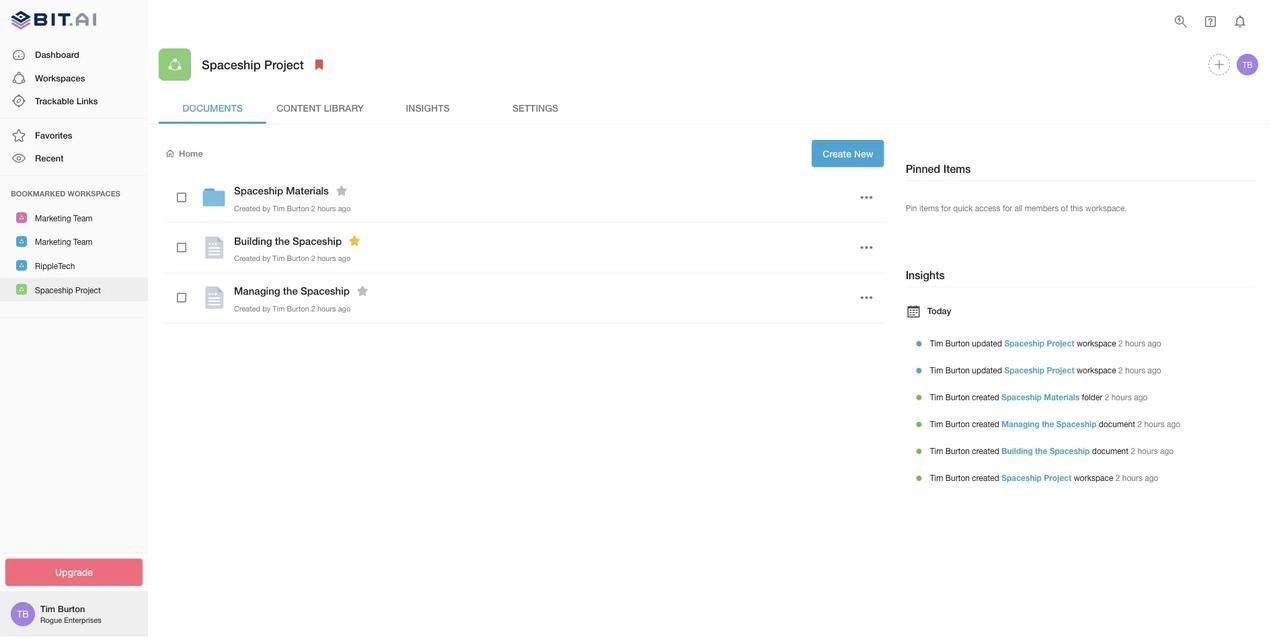 Task type: vqa. For each thing, say whether or not it's contained in the screenshot.


Task type: describe. For each thing, give the bounding box(es) containing it.
items
[[944, 162, 971, 175]]

folder
[[1082, 393, 1103, 402]]

members
[[1025, 203, 1059, 213]]

workspace for middle spaceship project link
[[1077, 366, 1117, 375]]

of
[[1061, 203, 1069, 213]]

project for spaceship project link to the bottom
[[1044, 473, 1072, 483]]

create new
[[823, 148, 874, 159]]

1 marketing from the top
[[35, 213, 71, 223]]

burton inside tim burton rogue enterprises
[[58, 604, 85, 614]]

upgrade button
[[5, 559, 143, 586]]

managing the spaceship link
[[1002, 419, 1097, 429]]

upgrade
[[55, 567, 93, 578]]

pin items for quick access for all members of this workspace.
[[906, 203, 1128, 213]]

tb button
[[1235, 52, 1261, 77]]

tim burton created spaceship project workspace 2 hours ago
[[930, 473, 1159, 483]]

created by tim burton 2 hours ago for building
[[234, 254, 351, 263]]

1 horizontal spatial spaceship project
[[202, 57, 304, 72]]

by for spaceship
[[263, 204, 271, 213]]

settings
[[513, 102, 559, 113]]

updated for middle spaceship project link
[[972, 366, 1003, 375]]

0 horizontal spatial materials
[[286, 185, 329, 197]]

this
[[1071, 203, 1084, 213]]

home link
[[164, 147, 203, 160]]

tim burton rogue enterprises
[[40, 604, 101, 625]]

workspace for spaceship project link to the bottom
[[1074, 473, 1114, 483]]

document for managing the spaceship
[[1099, 419, 1136, 429]]

documents link
[[159, 92, 266, 124]]

bookmarked workspaces
[[11, 189, 120, 198]]

all
[[1015, 203, 1023, 213]]

1 vertical spatial insights
[[906, 269, 945, 281]]

0 horizontal spatial building
[[234, 235, 272, 247]]

remove favorite image
[[347, 233, 363, 249]]

created by tim burton 2 hours ago for managing
[[234, 304, 351, 313]]

by for building
[[263, 254, 271, 263]]

tim burton created managing the spaceship document 2 hours ago
[[930, 419, 1181, 429]]

content library link
[[266, 92, 374, 124]]

bookmarked
[[11, 189, 66, 198]]

pinned
[[906, 162, 941, 175]]

0 vertical spatial managing
[[234, 285, 280, 297]]

2 marketing team from the top
[[35, 237, 93, 247]]

dashboard
[[35, 50, 79, 60]]

0 vertical spatial spaceship project link
[[1005, 339, 1075, 348]]

created for managing the spaceship
[[234, 304, 260, 313]]

tim burton updated spaceship project workspace 2 hours ago for middle spaceship project link
[[930, 366, 1162, 375]]

2 for from the left
[[1003, 203, 1013, 213]]

dashboard button
[[0, 43, 148, 66]]

created by tim burton 2 hours ago for spaceship
[[234, 204, 351, 213]]

favorite image for spaceship materials
[[334, 183, 350, 199]]

created for spaceship materials
[[234, 204, 260, 213]]

by for managing
[[263, 304, 271, 313]]

the down building the spaceship
[[283, 285, 298, 297]]

settings link
[[482, 92, 589, 124]]

quick
[[954, 203, 973, 213]]

the up "building the spaceship" link
[[1042, 419, 1055, 429]]

created for building the spaceship
[[234, 254, 260, 263]]

links
[[76, 96, 98, 106]]

spaceship materials link
[[1002, 393, 1080, 402]]

favorite image for managing the spaceship
[[355, 283, 371, 299]]

created for spaceship project
[[972, 473, 1000, 483]]

insights link
[[374, 92, 482, 124]]

items
[[920, 203, 939, 213]]

1 horizontal spatial managing
[[1002, 419, 1040, 429]]

enterprises
[[64, 616, 101, 625]]

the down spaceship materials
[[275, 235, 290, 247]]

the up tim burton created spaceship project workspace 2 hours ago
[[1036, 446, 1048, 456]]

updated for the topmost spaceship project link
[[972, 339, 1003, 348]]

create
[[823, 148, 852, 159]]



Task type: locate. For each thing, give the bounding box(es) containing it.
0 vertical spatial tim burton updated spaceship project workspace 2 hours ago
[[930, 339, 1162, 348]]

0 vertical spatial created
[[234, 204, 260, 213]]

1 vertical spatial materials
[[1044, 393, 1080, 402]]

project for middle spaceship project link
[[1047, 366, 1075, 375]]

team up "rippletech" button
[[73, 237, 93, 247]]

1 vertical spatial managing
[[1002, 419, 1040, 429]]

1 vertical spatial created
[[234, 254, 260, 263]]

1 horizontal spatial tb
[[1243, 60, 1253, 69]]

2 vertical spatial spaceship project link
[[1002, 473, 1072, 483]]

by down building the spaceship
[[263, 254, 271, 263]]

team
[[73, 213, 93, 223], [73, 237, 93, 247]]

0 vertical spatial by
[[263, 204, 271, 213]]

today
[[928, 305, 952, 316]]

2 updated from the top
[[972, 366, 1003, 375]]

1 created by tim burton 2 hours ago from the top
[[234, 204, 351, 213]]

spaceship
[[202, 57, 261, 72], [234, 185, 283, 197], [293, 235, 342, 247], [301, 285, 350, 297], [35, 285, 73, 295], [1005, 339, 1045, 348], [1005, 366, 1045, 375], [1002, 393, 1042, 402], [1057, 419, 1097, 429], [1050, 446, 1090, 456], [1002, 473, 1042, 483]]

1 vertical spatial spaceship project link
[[1005, 366, 1075, 375]]

workspace for the topmost spaceship project link
[[1077, 339, 1117, 348]]

0 vertical spatial marketing team
[[35, 213, 93, 223]]

spaceship project button
[[0, 277, 148, 301]]

1 vertical spatial tim burton updated spaceship project workspace 2 hours ago
[[930, 366, 1162, 375]]

1 marketing team button from the top
[[0, 206, 148, 230]]

4 created from the top
[[972, 473, 1000, 483]]

document
[[1099, 419, 1136, 429], [1093, 446, 1129, 456]]

1 vertical spatial team
[[73, 237, 93, 247]]

by down "managing the spaceship"
[[263, 304, 271, 313]]

1 tim burton updated spaceship project workspace 2 hours ago from the top
[[930, 339, 1162, 348]]

created down spaceship materials
[[234, 204, 260, 213]]

2 marketing team button from the top
[[0, 230, 148, 253]]

created down "managing the spaceship"
[[234, 304, 260, 313]]

marketing team button down "bookmarked workspaces"
[[0, 206, 148, 230]]

tab list
[[159, 92, 1261, 124]]

tim inside tim burton rogue enterprises
[[40, 604, 55, 614]]

workspaces
[[68, 189, 120, 198]]

rippletech
[[35, 261, 75, 271]]

marketing team button up rippletech
[[0, 230, 148, 253]]

3 by from the top
[[263, 304, 271, 313]]

created for building the spaceship
[[972, 446, 1000, 456]]

workspace
[[1077, 339, 1117, 348], [1077, 366, 1117, 375], [1074, 473, 1114, 483]]

content library
[[277, 102, 364, 113]]

favorite image
[[334, 183, 350, 199], [355, 283, 371, 299]]

tb
[[1243, 60, 1253, 69], [17, 609, 29, 620]]

spaceship project up documents
[[202, 57, 304, 72]]

created by tim burton 2 hours ago down building the spaceship
[[234, 254, 351, 263]]

3 created by tim burton 2 hours ago from the top
[[234, 304, 351, 313]]

spaceship project
[[202, 57, 304, 72], [35, 285, 101, 295]]

tb inside button
[[1243, 60, 1253, 69]]

favorite image down remove favorite icon
[[355, 283, 371, 299]]

1 vertical spatial spaceship project
[[35, 285, 101, 295]]

1 created from the top
[[972, 393, 1000, 402]]

0 horizontal spatial for
[[942, 203, 951, 213]]

2 by from the top
[[263, 254, 271, 263]]

building the spaceship link
[[1002, 446, 1090, 456]]

1 vertical spatial workspace
[[1077, 366, 1117, 375]]

trackable
[[35, 96, 74, 106]]

1 vertical spatial created by tim burton 2 hours ago
[[234, 254, 351, 263]]

pin
[[906, 203, 918, 213]]

0 horizontal spatial tb
[[17, 609, 29, 620]]

0 vertical spatial document
[[1099, 419, 1136, 429]]

managing down building the spaceship
[[234, 285, 280, 297]]

marketing team
[[35, 213, 93, 223], [35, 237, 93, 247]]

1 updated from the top
[[972, 339, 1003, 348]]

created by tim burton 2 hours ago down spaceship materials
[[234, 204, 351, 213]]

0 horizontal spatial favorite image
[[334, 183, 350, 199]]

hours
[[318, 204, 336, 213], [318, 254, 336, 263], [318, 304, 336, 313], [1126, 339, 1146, 348], [1126, 366, 1146, 375], [1112, 393, 1132, 402], [1145, 419, 1165, 429], [1138, 446, 1158, 456], [1123, 473, 1143, 483]]

spaceship materials
[[234, 185, 329, 197]]

rippletech button
[[0, 253, 148, 277]]

marketing team up rippletech
[[35, 237, 93, 247]]

materials up building the spaceship
[[286, 185, 329, 197]]

library
[[324, 102, 364, 113]]

3 created from the top
[[972, 446, 1000, 456]]

favorites
[[35, 130, 72, 140]]

tim
[[273, 204, 285, 213], [273, 254, 285, 263], [273, 304, 285, 313], [930, 339, 944, 348], [930, 366, 944, 375], [930, 393, 944, 402], [930, 419, 944, 429], [930, 446, 944, 456], [930, 473, 944, 483], [40, 604, 55, 614]]

building up tim burton created spaceship project workspace 2 hours ago
[[1002, 446, 1033, 456]]

insights
[[406, 102, 450, 113], [906, 269, 945, 281]]

favorites button
[[0, 124, 148, 147]]

created by tim burton 2 hours ago down "managing the spaceship"
[[234, 304, 351, 313]]

0 vertical spatial materials
[[286, 185, 329, 197]]

0 horizontal spatial spaceship project
[[35, 285, 101, 295]]

1 vertical spatial building
[[1002, 446, 1033, 456]]

2 marketing from the top
[[35, 237, 71, 247]]

1 vertical spatial by
[[263, 254, 271, 263]]

1 horizontal spatial materials
[[1044, 393, 1080, 402]]

1 vertical spatial marketing
[[35, 237, 71, 247]]

1 team from the top
[[73, 213, 93, 223]]

for left the "all"
[[1003, 203, 1013, 213]]

team down the workspaces
[[73, 213, 93, 223]]

0 vertical spatial tb
[[1243, 60, 1253, 69]]

project inside button
[[75, 285, 101, 295]]

created down building the spaceship
[[234, 254, 260, 263]]

new
[[854, 148, 874, 159]]

content
[[277, 102, 321, 113]]

spaceship project inside button
[[35, 285, 101, 295]]

0 vertical spatial favorite image
[[334, 183, 350, 199]]

marketing up rippletech
[[35, 237, 71, 247]]

1 vertical spatial favorite image
[[355, 283, 371, 299]]

0 vertical spatial insights
[[406, 102, 450, 113]]

managing the spaceship
[[234, 285, 350, 297]]

2 team from the top
[[73, 237, 93, 247]]

burton
[[287, 204, 309, 213], [287, 254, 309, 263], [287, 304, 309, 313], [946, 339, 970, 348], [946, 366, 970, 375], [946, 393, 970, 402], [946, 419, 970, 429], [946, 446, 970, 456], [946, 473, 970, 483], [58, 604, 85, 614]]

created for managing the spaceship
[[972, 419, 1000, 429]]

recent button
[[0, 147, 148, 170]]

2 vertical spatial workspace
[[1074, 473, 1114, 483]]

marketing
[[35, 213, 71, 223], [35, 237, 71, 247]]

pinned items
[[906, 162, 971, 175]]

0 vertical spatial team
[[73, 213, 93, 223]]

0 vertical spatial marketing
[[35, 213, 71, 223]]

updated
[[972, 339, 1003, 348], [972, 366, 1003, 375]]

workspace.
[[1086, 203, 1128, 213]]

1 vertical spatial document
[[1093, 446, 1129, 456]]

spaceship project down "rippletech" button
[[35, 285, 101, 295]]

create new button
[[812, 140, 885, 167]]

ago
[[338, 204, 351, 213], [338, 254, 351, 263], [338, 304, 351, 313], [1148, 339, 1162, 348], [1148, 366, 1162, 375], [1135, 393, 1148, 402], [1167, 419, 1181, 429], [1161, 446, 1174, 456], [1145, 473, 1159, 483]]

building the spaceship
[[234, 235, 342, 247]]

recent
[[35, 153, 64, 163]]

tim burton created spaceship materials folder 2 hours ago
[[930, 393, 1148, 402]]

0 horizontal spatial insights
[[406, 102, 450, 113]]

home
[[179, 148, 203, 159]]

0 vertical spatial building
[[234, 235, 272, 247]]

the
[[275, 235, 290, 247], [283, 285, 298, 297], [1042, 419, 1055, 429], [1036, 446, 1048, 456]]

1 vertical spatial updated
[[972, 366, 1003, 375]]

2
[[311, 204, 315, 213], [311, 254, 315, 263], [311, 304, 315, 313], [1119, 339, 1123, 348], [1119, 366, 1123, 375], [1105, 393, 1110, 402], [1138, 419, 1143, 429], [1131, 446, 1136, 456], [1116, 473, 1121, 483]]

1 horizontal spatial building
[[1002, 446, 1033, 456]]

tim burton updated spaceship project workspace 2 hours ago for the topmost spaceship project link
[[930, 339, 1162, 348]]

managing
[[234, 285, 280, 297], [1002, 419, 1040, 429]]

1 horizontal spatial favorite image
[[355, 283, 371, 299]]

spaceship inside button
[[35, 285, 73, 295]]

1 marketing team from the top
[[35, 213, 93, 223]]

by down spaceship materials
[[263, 204, 271, 213]]

0 vertical spatial updated
[[972, 339, 1003, 348]]

2 vertical spatial by
[[263, 304, 271, 313]]

0 horizontal spatial managing
[[234, 285, 280, 297]]

spaceship project link
[[1005, 339, 1075, 348], [1005, 366, 1075, 375], [1002, 473, 1072, 483]]

1 for from the left
[[942, 203, 951, 213]]

1 vertical spatial marketing team
[[35, 237, 93, 247]]

for left quick
[[942, 203, 951, 213]]

workspaces button
[[0, 66, 148, 89]]

2 tim burton updated spaceship project workspace 2 hours ago from the top
[[930, 366, 1162, 375]]

2 created by tim burton 2 hours ago from the top
[[234, 254, 351, 263]]

created
[[972, 393, 1000, 402], [972, 419, 1000, 429], [972, 446, 1000, 456], [972, 473, 1000, 483]]

2 created from the top
[[234, 254, 260, 263]]

1 vertical spatial tb
[[17, 609, 29, 620]]

2 vertical spatial created
[[234, 304, 260, 313]]

project
[[264, 57, 304, 72], [75, 285, 101, 295], [1047, 339, 1075, 348], [1047, 366, 1075, 375], [1044, 473, 1072, 483]]

remove bookmark image
[[311, 57, 328, 73]]

trackable links
[[35, 96, 98, 106]]

managing down tim burton created spaceship materials folder 2 hours ago
[[1002, 419, 1040, 429]]

tim burton created building the spaceship document 2 hours ago
[[930, 446, 1174, 456]]

access
[[975, 203, 1001, 213]]

1 horizontal spatial for
[[1003, 203, 1013, 213]]

2 created from the top
[[972, 419, 1000, 429]]

workspaces
[[35, 73, 85, 83]]

building
[[234, 235, 272, 247], [1002, 446, 1033, 456]]

0 vertical spatial created by tim burton 2 hours ago
[[234, 204, 351, 213]]

created by tim burton 2 hours ago
[[234, 204, 351, 213], [234, 254, 351, 263], [234, 304, 351, 313]]

created for spaceship materials
[[972, 393, 1000, 402]]

materials up "tim burton created managing the spaceship document 2 hours ago"
[[1044, 393, 1080, 402]]

building down spaceship materials
[[234, 235, 272, 247]]

favorite image up remove favorite icon
[[334, 183, 350, 199]]

trackable links button
[[0, 89, 148, 112]]

1 created from the top
[[234, 204, 260, 213]]

document for building the spaceship
[[1093, 446, 1129, 456]]

rogue
[[40, 616, 62, 625]]

tab list containing documents
[[159, 92, 1261, 124]]

3 created from the top
[[234, 304, 260, 313]]

2 vertical spatial created by tim burton 2 hours ago
[[234, 304, 351, 313]]

1 horizontal spatial insights
[[906, 269, 945, 281]]

marketing down "bookmarked workspaces"
[[35, 213, 71, 223]]

tim burton updated spaceship project workspace 2 hours ago
[[930, 339, 1162, 348], [930, 366, 1162, 375]]

created
[[234, 204, 260, 213], [234, 254, 260, 263], [234, 304, 260, 313]]

materials
[[286, 185, 329, 197], [1044, 393, 1080, 402]]

for
[[942, 203, 951, 213], [1003, 203, 1013, 213]]

documents
[[182, 102, 243, 113]]

0 vertical spatial spaceship project
[[202, 57, 304, 72]]

insights inside tab list
[[406, 102, 450, 113]]

1 by from the top
[[263, 204, 271, 213]]

by
[[263, 204, 271, 213], [263, 254, 271, 263], [263, 304, 271, 313]]

marketing team button
[[0, 206, 148, 230], [0, 230, 148, 253]]

project for the topmost spaceship project link
[[1047, 339, 1075, 348]]

marketing team down "bookmarked workspaces"
[[35, 213, 93, 223]]

0 vertical spatial workspace
[[1077, 339, 1117, 348]]



